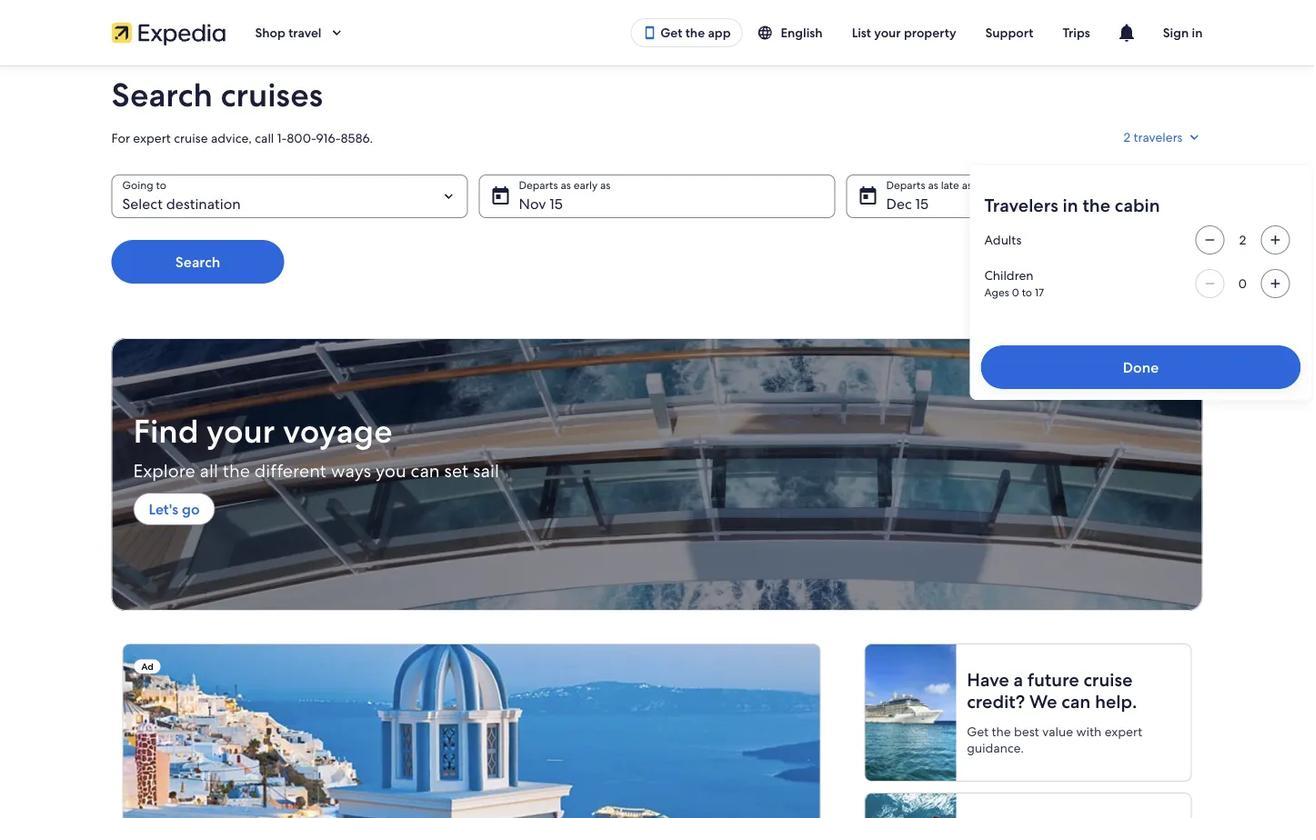Task type: describe. For each thing, give the bounding box(es) containing it.
travelers in the cabin
[[985, 194, 1160, 217]]

sign in
[[1163, 25, 1203, 41]]

search for search cruises
[[111, 73, 213, 116]]

search button
[[111, 240, 284, 284]]

2 travelers button
[[1124, 122, 1203, 155]]

search for search
[[175, 252, 220, 272]]

let's go link
[[133, 493, 215, 526]]

the inside find your voyage explore all the different ways you can set sail
[[223, 459, 250, 483]]

2
[[1124, 129, 1131, 146]]

ages
[[985, 286, 1009, 300]]

can
[[411, 459, 440, 483]]

decrease adults in room 1 image
[[1199, 233, 1221, 247]]

support
[[986, 25, 1034, 41]]

app
[[708, 25, 731, 41]]

trailing image
[[329, 25, 345, 41]]

go
[[182, 500, 200, 519]]

nov 15
[[519, 194, 563, 213]]

your for voyage
[[207, 410, 275, 453]]

nov 15 button
[[479, 175, 835, 218]]

for expert cruise advice, call 1-800-916-8586.
[[111, 130, 373, 146]]

children
[[985, 267, 1034, 284]]

2 horizontal spatial the
[[1083, 194, 1111, 217]]

0
[[1012, 286, 1019, 300]]

cabin
[[1115, 194, 1160, 217]]

voyage
[[283, 410, 393, 453]]

cruise
[[174, 130, 208, 146]]

travel
[[289, 25, 322, 41]]

communication center icon image
[[1116, 22, 1138, 44]]

trips link
[[1048, 16, 1105, 49]]

get
[[661, 25, 682, 41]]

get the app
[[661, 25, 731, 41]]

shop travel button
[[241, 11, 360, 55]]

list your property link
[[837, 16, 971, 49]]

15 for dec 15
[[916, 194, 929, 213]]

children ages 0 to 17
[[985, 267, 1044, 300]]

shop
[[255, 25, 286, 41]]

1 horizontal spatial the
[[686, 25, 705, 41]]

different
[[255, 459, 326, 483]]

done button
[[981, 346, 1301, 389]]

increase children in room 1 image
[[1265, 277, 1287, 291]]

travelers
[[985, 194, 1059, 217]]

get the app link
[[631, 18, 743, 47]]

property
[[904, 25, 956, 41]]

for
[[111, 130, 130, 146]]

adults
[[985, 232, 1022, 248]]

english button
[[743, 16, 837, 49]]

small image
[[757, 25, 774, 41]]

list your property
[[852, 25, 956, 41]]

expedia logo image
[[111, 20, 226, 45]]

nov
[[519, 194, 546, 213]]

to
[[1022, 286, 1032, 300]]



Task type: vqa. For each thing, say whether or not it's contained in the screenshot.
"Find your voyage Explore all the different ways you can set sail"
yes



Task type: locate. For each thing, give the bounding box(es) containing it.
cruises
[[220, 73, 323, 116]]

set
[[444, 459, 469, 483]]

shop travel
[[255, 25, 322, 41]]

expert
[[133, 130, 171, 146]]

916-
[[316, 130, 341, 146]]

0 horizontal spatial the
[[223, 459, 250, 483]]

1 vertical spatial the
[[1083, 194, 1111, 217]]

dec
[[886, 194, 912, 213]]

in right sign
[[1192, 25, 1203, 41]]

in for travelers
[[1063, 194, 1078, 217]]

17
[[1035, 286, 1044, 300]]

800-
[[287, 130, 316, 146]]

advice,
[[211, 130, 252, 146]]

the left cabin
[[1083, 194, 1111, 217]]

in for sign
[[1192, 25, 1203, 41]]

increase adults in room 1 image
[[1265, 233, 1287, 247]]

your inside find your voyage explore all the different ways you can set sail
[[207, 410, 275, 453]]

call
[[255, 130, 274, 146]]

2 vertical spatial the
[[223, 459, 250, 483]]

sail
[[473, 459, 499, 483]]

all
[[200, 459, 218, 483]]

main content containing search cruises
[[0, 65, 1314, 819]]

0 vertical spatial search
[[111, 73, 213, 116]]

2 travelers
[[1124, 129, 1183, 146]]

1 vertical spatial in
[[1063, 194, 1078, 217]]

8586.
[[341, 130, 373, 146]]

dec 15 button
[[846, 175, 1203, 218]]

1 vertical spatial your
[[207, 410, 275, 453]]

1 horizontal spatial your
[[874, 25, 901, 41]]

in
[[1192, 25, 1203, 41], [1063, 194, 1078, 217]]

0 vertical spatial in
[[1192, 25, 1203, 41]]

you
[[376, 459, 406, 483]]

1-
[[277, 130, 287, 146]]

your
[[874, 25, 901, 41], [207, 410, 275, 453]]

sign in button
[[1149, 11, 1217, 55]]

0 vertical spatial your
[[874, 25, 901, 41]]

1 horizontal spatial in
[[1192, 25, 1203, 41]]

1 vertical spatial search
[[175, 252, 220, 272]]

explore
[[133, 459, 195, 483]]

your right list
[[874, 25, 901, 41]]

english
[[781, 25, 823, 41]]

let's go
[[149, 500, 200, 519]]

in right travelers
[[1063, 194, 1078, 217]]

1 15 from the left
[[550, 194, 563, 213]]

let's
[[149, 500, 178, 519]]

done
[[1123, 358, 1159, 377]]

0 vertical spatial the
[[686, 25, 705, 41]]

15 right dec
[[916, 194, 929, 213]]

decrease children in room 1 image
[[1199, 277, 1221, 291]]

0 horizontal spatial 15
[[550, 194, 563, 213]]

list
[[852, 25, 871, 41]]

sign
[[1163, 25, 1189, 41]]

15 for nov 15
[[550, 194, 563, 213]]

trips
[[1063, 25, 1090, 41]]

your up "all"
[[207, 410, 275, 453]]

15
[[550, 194, 563, 213], [916, 194, 929, 213]]

find your voyage explore all the different ways you can set sail
[[133, 410, 499, 483]]

15 inside button
[[550, 194, 563, 213]]

2 15 from the left
[[916, 194, 929, 213]]

search cruises
[[111, 73, 323, 116]]

main content
[[0, 65, 1314, 819]]

your for property
[[874, 25, 901, 41]]

15 right nov
[[550, 194, 563, 213]]

the right get
[[686, 25, 705, 41]]

0 horizontal spatial your
[[207, 410, 275, 453]]

dec 15
[[886, 194, 929, 213]]

medium image
[[1187, 129, 1203, 146]]

in inside dropdown button
[[1192, 25, 1203, 41]]

travelers
[[1134, 129, 1183, 146]]

download button title image
[[642, 25, 657, 40]]

ways
[[331, 459, 371, 483]]

support link
[[971, 16, 1048, 49]]

1 horizontal spatial 15
[[916, 194, 929, 213]]

the right "all"
[[223, 459, 250, 483]]

0 horizontal spatial in
[[1063, 194, 1078, 217]]

15 inside button
[[916, 194, 929, 213]]

the
[[686, 25, 705, 41], [1083, 194, 1111, 217], [223, 459, 250, 483]]

search inside button
[[175, 252, 220, 272]]

search
[[111, 73, 213, 116], [175, 252, 220, 272]]

find
[[133, 410, 199, 453]]



